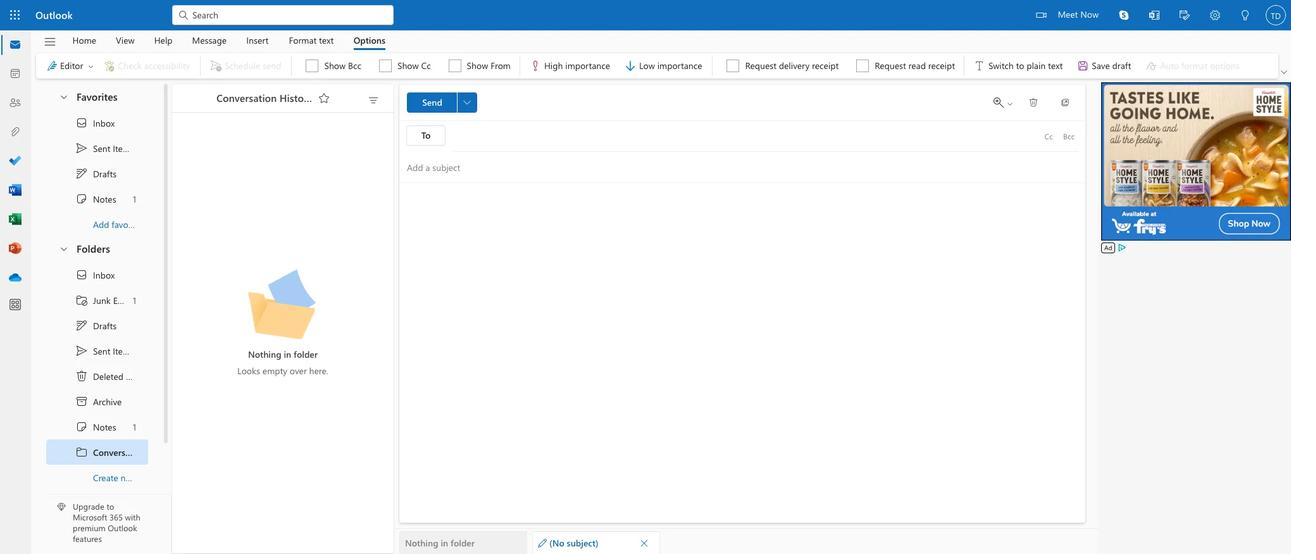 Task type: describe. For each thing, give the bounding box(es) containing it.

[[1150, 10, 1160, 20]]

to inside ' switch to plain text'
[[1017, 59, 1025, 71]]


[[529, 60, 542, 72]]

more apps image
[[9, 299, 22, 312]]

files image
[[9, 126, 22, 139]]

365
[[110, 512, 123, 523]]

 junk email 1
[[75, 294, 136, 306]]


[[1077, 60, 1090, 72]]

1  tree item from the top
[[46, 186, 148, 211]]

(no
[[550, 537, 565, 549]]

 button
[[1231, 0, 1261, 32]]

features
[[73, 533, 102, 544]]

editor
[[60, 59, 83, 71]]

switch
[[989, 59, 1014, 71]]


[[640, 539, 649, 547]]

1  tree item from the top
[[46, 136, 148, 161]]

favorite
[[112, 218, 141, 230]]

tree containing 
[[46, 262, 162, 490]]

 save draft
[[1077, 59, 1132, 72]]

upgrade
[[73, 501, 104, 512]]

bcc inside show fields group
[[348, 59, 362, 71]]

nothing in folder looks empty over here.
[[238, 348, 329, 376]]

email
[[113, 294, 134, 306]]

folder for nothing in folder looks empty over here.
[[294, 348, 318, 360]]

left-rail-appbar navigation
[[3, 30, 28, 293]]


[[1180, 10, 1190, 20]]

1 inside favorites tree
[[133, 193, 136, 205]]

importance for 
[[658, 59, 703, 71]]

 button
[[636, 534, 653, 552]]


[[1120, 10, 1130, 20]]

Search for email, meetings, files and more. field
[[191, 8, 386, 21]]

format text button
[[280, 30, 343, 50]]

draft
[[1113, 59, 1132, 71]]

to
[[421, 129, 431, 141]]

tracking group
[[716, 53, 962, 79]]

 inbox inside tree
[[75, 268, 115, 281]]

drafts inside favorites tree
[[93, 167, 117, 180]]


[[43, 35, 57, 48]]

 inside editor 
[[87, 62, 95, 70]]

here.
[[309, 364, 329, 376]]

 inside  
[[1007, 100, 1014, 108]]

save
[[1092, 59, 1110, 71]]

application containing outlook
[[0, 0, 1292, 554]]

folder for create new folder
[[139, 471, 162, 483]]

 for  dropdown button
[[464, 99, 471, 106]]

outlook banner
[[0, 0, 1292, 32]]

powerpoint image
[[9, 243, 22, 255]]

2  tree item from the top
[[46, 338, 148, 363]]

message list section
[[172, 81, 394, 553]]

meet
[[1058, 8, 1079, 20]]

 high importance
[[529, 59, 610, 72]]

sent inside tree
[[93, 345, 110, 357]]

premium features image
[[57, 503, 66, 512]]

looks
[[238, 364, 260, 376]]

low
[[640, 59, 655, 71]]

 button
[[1053, 92, 1078, 113]]

 inside favorites tree
[[75, 192, 88, 205]]

conversation history heading
[[200, 84, 334, 112]]

 sent items for 1st  tree item from the top of the page
[[75, 142, 134, 155]]

cc inside button
[[1045, 131, 1053, 141]]

view
[[116, 34, 135, 46]]

 button for folders
[[53, 237, 74, 260]]

add
[[93, 218, 109, 230]]

folder for nothing in folder
[[451, 537, 475, 549]]

 sent items for first  tree item from the bottom
[[75, 344, 134, 357]]

 (no subject)
[[538, 537, 599, 549]]


[[1061, 98, 1071, 108]]

 for  deleted items
[[75, 370, 88, 382]]

 search field
[[172, 0, 394, 28]]

inbox for second  tree item
[[93, 269, 115, 281]]

word image
[[9, 184, 22, 197]]

mail image
[[9, 39, 22, 51]]

with
[[125, 512, 140, 523]]

receipt for request read receipt
[[929, 59, 955, 71]]

meet now
[[1058, 8, 1099, 20]]

items for first  tree item from the bottom
[[113, 345, 134, 357]]

microsoft
[[73, 512, 107, 523]]

 button
[[1201, 0, 1231, 32]]

actions group
[[968, 53, 1248, 79]]

 for  popup button
[[1282, 69, 1288, 75]]

request for request read receipt
[[875, 59, 907, 71]]


[[624, 60, 637, 72]]

editor 
[[60, 59, 95, 71]]

1 inside  junk email 1
[[133, 294, 136, 306]]

history
[[280, 91, 313, 104]]

2  tree item from the top
[[46, 414, 148, 439]]

 notes inside favorites tree
[[75, 192, 116, 205]]

read
[[909, 59, 926, 71]]

 inside 'folders' tree item
[[59, 243, 69, 254]]

 for 
[[1029, 98, 1039, 108]]

 button
[[1170, 0, 1201, 32]]

 button
[[314, 88, 334, 108]]

request read receipt
[[875, 59, 955, 71]]

bcc button
[[1059, 126, 1080, 146]]

in for nothing in folder
[[441, 537, 448, 549]]

create new folder
[[93, 471, 162, 483]]

people image
[[9, 97, 22, 110]]

show cc
[[398, 59, 431, 71]]

 low importance
[[624, 59, 703, 72]]

 button
[[457, 92, 477, 113]]

add favorite
[[93, 218, 141, 230]]

onedrive image
[[9, 272, 22, 284]]


[[75, 395, 88, 408]]

high
[[544, 59, 563, 71]]

drafts inside tree
[[93, 319, 117, 331]]

receipt for request delivery receipt
[[812, 59, 839, 71]]


[[538, 539, 547, 547]]

 archive
[[75, 395, 122, 408]]

junk
[[93, 294, 111, 306]]

 switch to plain text
[[974, 59, 1063, 72]]


[[1211, 10, 1221, 20]]

 button
[[1021, 92, 1047, 113]]

now
[[1081, 8, 1099, 20]]

items for  tree item
[[126, 370, 147, 382]]

 button
[[1140, 0, 1170, 32]]


[[1241, 10, 1251, 20]]



Task type: vqa. For each thing, say whether or not it's contained in the screenshot.
topmost IT.
no



Task type: locate. For each thing, give the bounding box(es) containing it.
1 horizontal spatial text
[[1049, 59, 1063, 71]]

show for show bcc
[[324, 59, 346, 71]]

 sent items inside favorites tree
[[75, 142, 134, 155]]

1 horizontal spatial show
[[398, 59, 419, 71]]

 tree item
[[46, 287, 148, 313]]

 down "editor"
[[59, 91, 69, 102]]

2 vertical spatial folder
[[451, 537, 475, 549]]


[[1037, 10, 1047, 20]]

1 1 from the top
[[133, 193, 136, 205]]

1 horizontal spatial folder
[[294, 348, 318, 360]]

 tree item up junk
[[46, 262, 148, 287]]

ad
[[1105, 243, 1113, 252]]

items inside favorites tree
[[113, 142, 134, 154]]

1 vertical spatial 
[[75, 268, 88, 281]]

0 vertical spatial nothing
[[248, 348, 282, 360]]

over
[[290, 364, 307, 376]]

 up add favorite tree item
[[75, 192, 88, 205]]

1 vertical spatial outlook
[[108, 523, 137, 533]]

add favorite tree item
[[46, 211, 148, 237]]

0 horizontal spatial receipt
[[812, 59, 839, 71]]

show for show from
[[467, 59, 488, 71]]

2  sent items from the top
[[75, 344, 134, 357]]

 button for favorites
[[53, 85, 74, 108]]

1 horizontal spatial to
[[1017, 59, 1025, 71]]

1 show from the left
[[324, 59, 346, 71]]

1 horizontal spatial 
[[1029, 98, 1039, 108]]

show up send button
[[398, 59, 419, 71]]

 tree item down  archive in the left bottom of the page
[[46, 414, 148, 439]]

favorites tree item
[[46, 85, 148, 110]]

1 vertical spatial cc
[[1045, 131, 1053, 141]]

 right  
[[1029, 98, 1039, 108]]

0 vertical spatial 1
[[133, 193, 136, 205]]

subject)
[[567, 537, 599, 549]]

tab list containing home
[[63, 30, 395, 50]]

1 vertical spatial to
[[107, 501, 114, 512]]

0 horizontal spatial outlook
[[35, 8, 73, 22]]

1 inbox from the top
[[93, 117, 115, 129]]

2 receipt from the left
[[929, 59, 955, 71]]

excel image
[[9, 213, 22, 226]]

 inside favorites tree item
[[59, 91, 69, 102]]

nothing inside button
[[405, 537, 439, 549]]

0 horizontal spatial cc
[[421, 59, 431, 71]]

 tree item up add
[[46, 186, 148, 211]]

 button
[[1109, 0, 1140, 30]]

1 receipt from the left
[[812, 59, 839, 71]]

1 vertical spatial 
[[75, 420, 88, 433]]

 inbox inside favorites tree
[[75, 117, 115, 129]]

0 vertical spatial  tree item
[[46, 136, 148, 161]]

1 horizontal spatial cc
[[1045, 131, 1053, 141]]

notes up add
[[93, 193, 116, 205]]

 for second  tree item
[[75, 268, 88, 281]]

 tree item up deleted
[[46, 338, 148, 363]]

 tree item
[[46, 110, 148, 136], [46, 262, 148, 287]]

delivery
[[779, 59, 810, 71]]

inbox up  junk email 1
[[93, 269, 115, 281]]

tags group
[[523, 53, 710, 79]]

0 vertical spatial 
[[75, 167, 88, 180]]

0 horizontal spatial nothing
[[248, 348, 282, 360]]

 inside dropdown button
[[464, 99, 471, 106]]

in inside 'nothing in folder looks empty over here.'
[[284, 348, 291, 360]]

 tree item down favorites tree item
[[46, 136, 148, 161]]

message button
[[183, 30, 236, 50]]

2 importance from the left
[[658, 59, 703, 71]]

0 vertical spatial  button
[[53, 85, 74, 108]]

show from
[[467, 59, 511, 71]]

0 vertical spatial 
[[1029, 98, 1039, 108]]

options button
[[344, 30, 395, 50]]

importance right low
[[658, 59, 703, 71]]

 tree item
[[46, 363, 148, 389]]

 inside favorites tree
[[75, 142, 88, 155]]

0 vertical spatial items
[[113, 142, 134, 154]]

2  notes from the top
[[75, 420, 116, 433]]

1 request from the left
[[746, 59, 777, 71]]

1 horizontal spatial receipt
[[929, 59, 955, 71]]

0 vertical spatial notes
[[93, 193, 116, 205]]

conversation
[[217, 91, 277, 104]]

0 vertical spatial  tree item
[[46, 161, 148, 186]]

folder inside button
[[451, 537, 475, 549]]

 drafts inside tree
[[75, 319, 117, 332]]

cc up send
[[421, 59, 431, 71]]

folders tree item
[[46, 237, 148, 262]]

outlook inside banner
[[35, 8, 73, 22]]

0 vertical spatial bcc
[[348, 59, 362, 71]]

2 vertical spatial 1
[[133, 421, 136, 433]]


[[367, 94, 380, 107]]

help button
[[145, 30, 182, 50]]

to right upgrade
[[107, 501, 114, 512]]

1 vertical spatial  tree item
[[46, 262, 148, 287]]

inbox inside tree
[[93, 269, 115, 281]]

outlook right premium
[[108, 523, 137, 533]]

notes inside favorites tree
[[93, 193, 116, 205]]

text right plain
[[1049, 59, 1063, 71]]

0 horizontal spatial bcc
[[348, 59, 362, 71]]


[[994, 98, 1004, 108]]

1  from the top
[[75, 167, 88, 180]]

1  button from the top
[[53, 85, 74, 108]]

1 vertical spatial folder
[[139, 471, 162, 483]]

tree
[[46, 262, 162, 490]]

 button
[[53, 85, 74, 108], [53, 237, 74, 260]]

1 vertical spatial 1
[[133, 294, 136, 306]]

2 horizontal spatial folder
[[451, 537, 475, 549]]

 up add favorite tree item
[[75, 167, 88, 180]]

create
[[93, 471, 118, 483]]

plain
[[1027, 59, 1046, 71]]

1 vertical spatial  tree item
[[46, 414, 148, 439]]

1 vertical spatial drafts
[[93, 319, 117, 331]]

2  button from the top
[[53, 237, 74, 260]]

1
[[133, 193, 136, 205], [133, 294, 136, 306], [133, 421, 136, 433]]

folder inside tree item
[[139, 471, 162, 483]]

 drafts inside favorites tree
[[75, 167, 117, 180]]

 deleted items
[[75, 370, 147, 382]]

 tree item down junk
[[46, 313, 148, 338]]

0 vertical spatial cc
[[421, 59, 431, 71]]

 inside tree
[[75, 268, 88, 281]]

bcc right the cc button
[[1064, 131, 1075, 141]]

drafts down  junk email 1
[[93, 319, 117, 331]]

0 vertical spatial  drafts
[[75, 167, 117, 180]]

2 drafts from the top
[[93, 319, 117, 331]]

0 vertical spatial text
[[319, 34, 334, 46]]

cc left bcc button
[[1045, 131, 1053, 141]]

tab list
[[63, 30, 395, 50]]

1 vertical spatial 
[[464, 99, 471, 106]]

1 horizontal spatial outlook
[[108, 523, 137, 533]]

 button down "editor"
[[53, 85, 74, 108]]

importance
[[566, 59, 610, 71], [658, 59, 703, 71]]

1 horizontal spatial 
[[1282, 69, 1288, 75]]

 right 
[[1007, 100, 1014, 108]]

show up  button
[[324, 59, 346, 71]]

1 importance from the left
[[566, 59, 610, 71]]

2 vertical spatial items
[[126, 370, 147, 382]]

nothing for nothing in folder looks empty over here.
[[248, 348, 282, 360]]

 button
[[363, 91, 384, 109]]

0 vertical spatial 
[[1282, 69, 1288, 75]]

0 horizontal spatial importance
[[566, 59, 610, 71]]

2 1 from the top
[[133, 294, 136, 306]]

1  tree item from the top
[[46, 110, 148, 136]]

1 drafts from the top
[[93, 167, 117, 180]]

0 vertical spatial 
[[75, 192, 88, 205]]

1  from the top
[[75, 142, 88, 155]]

account manager for test dummy image
[[1266, 5, 1287, 25]]

1  from the top
[[75, 117, 88, 129]]

1 vertical spatial in
[[441, 537, 448, 549]]

2 horizontal spatial show
[[467, 59, 488, 71]]

 inside tree
[[75, 420, 88, 433]]

items up  deleted items
[[113, 345, 134, 357]]

3 show from the left
[[467, 59, 488, 71]]

0 horizontal spatial to
[[107, 501, 114, 512]]

 right "editor"
[[87, 62, 95, 70]]

1 horizontal spatial nothing
[[405, 537, 439, 549]]

2  from the top
[[75, 319, 88, 332]]

drafts up add
[[93, 167, 117, 180]]


[[974, 60, 987, 72]]


[[729, 61, 738, 70]]

0 vertical spatial inbox
[[93, 117, 115, 129]]

 tree item
[[46, 186, 148, 211], [46, 414, 148, 439]]

outlook up the 
[[35, 8, 73, 22]]

0 vertical spatial folder
[[294, 348, 318, 360]]

help
[[154, 34, 173, 46]]

archive
[[93, 395, 122, 407]]

create new folder tree item
[[46, 465, 162, 490]]

1 vertical spatial items
[[113, 345, 134, 357]]

 for 2nd  tree item from the bottom
[[75, 117, 88, 129]]

request right 
[[746, 59, 777, 71]]

0 horizontal spatial in
[[284, 348, 291, 360]]

 tree item
[[46, 161, 148, 186], [46, 313, 148, 338]]

drafts
[[93, 167, 117, 180], [93, 319, 117, 331]]

items for 1st  tree item from the top of the page
[[113, 142, 134, 154]]

nothing inside 'nothing in folder looks empty over here.'
[[248, 348, 282, 360]]

request delivery receipt
[[746, 59, 839, 71]]

2 sent from the top
[[93, 345, 110, 357]]

1 vertical spatial  button
[[53, 237, 74, 260]]

receipt right delivery
[[812, 59, 839, 71]]

1 notes from the top
[[93, 193, 116, 205]]

deleted
[[93, 370, 124, 382]]

 up  tree item
[[75, 344, 88, 357]]

 up 
[[75, 370, 88, 382]]

inbox down favorites tree item
[[93, 117, 115, 129]]

folder inside 'nothing in folder looks empty over here.'
[[294, 348, 318, 360]]

 drafts
[[75, 167, 117, 180], [75, 319, 117, 332]]

 inside tree
[[75, 319, 88, 332]]

calendar image
[[9, 68, 22, 80]]

 inside popup button
[[1282, 69, 1288, 75]]

bcc inside button
[[1064, 131, 1075, 141]]


[[1029, 98, 1039, 108], [75, 370, 88, 382]]

 notes up add favorite tree item
[[75, 192, 116, 205]]

0 vertical spatial in
[[284, 348, 291, 360]]

1 vertical spatial text
[[1049, 59, 1063, 71]]

 button inside favorites tree item
[[53, 85, 74, 108]]

0 horizontal spatial show
[[324, 59, 346, 71]]


[[75, 446, 88, 458]]

2 request from the left
[[875, 59, 907, 71]]

upgrade to microsoft 365 with premium outlook features
[[73, 501, 140, 544]]

 notes up  tree item on the bottom left of the page
[[75, 420, 116, 433]]

 sent items down favorites tree item
[[75, 142, 134, 155]]

application
[[0, 0, 1292, 554]]

format
[[289, 34, 317, 46]]

inbox inside favorites tree
[[93, 117, 115, 129]]

0 vertical spatial  notes
[[75, 192, 116, 205]]

importance inside  high importance
[[566, 59, 610, 71]]

proofing group
[[39, 53, 198, 79]]

items down favorites tree item
[[113, 142, 134, 154]]

1 vertical spatial  tree item
[[46, 313, 148, 338]]

0 horizontal spatial 
[[75, 370, 88, 382]]

 down the 
[[75, 319, 88, 332]]

0 vertical spatial 
[[75, 117, 88, 129]]

0 horizontal spatial 
[[464, 99, 471, 106]]

from
[[491, 59, 511, 71]]

favorites tree
[[46, 80, 148, 237]]

text inside ' switch to plain text'
[[1049, 59, 1063, 71]]

 inside favorites tree
[[75, 117, 88, 129]]

notes
[[93, 193, 116, 205], [93, 421, 116, 433]]

 notes
[[75, 192, 116, 205], [75, 420, 116, 433]]

0 vertical spatial 
[[75, 142, 88, 155]]

notes down 'archive' at the bottom left of the page
[[93, 421, 116, 433]]

items
[[113, 142, 134, 154], [113, 345, 134, 357], [126, 370, 147, 382]]

items inside  deleted items
[[126, 370, 147, 382]]

1 vertical spatial  drafts
[[75, 319, 117, 332]]

1 vertical spatial  inbox
[[75, 268, 115, 281]]

2  inbox from the top
[[75, 268, 115, 281]]

1 vertical spatial sent
[[93, 345, 110, 357]]

sent down favorites tree item
[[93, 142, 110, 154]]

Add a subject text field
[[400, 157, 1067, 177]]

view button
[[106, 30, 144, 50]]

1  notes from the top
[[75, 192, 116, 205]]

inbox for 2nd  tree item from the bottom
[[93, 117, 115, 129]]

2  from the top
[[75, 344, 88, 357]]

reading pane main content
[[394, 79, 1099, 554]]

1 vertical spatial 
[[75, 319, 88, 332]]

1 vertical spatial  sent items
[[75, 344, 134, 357]]

notes inside tree
[[93, 421, 116, 433]]

text inside button
[[319, 34, 334, 46]]

1  drafts from the top
[[75, 167, 117, 180]]

in inside button
[[441, 537, 448, 549]]

2  tree item from the top
[[46, 262, 148, 287]]

 up the 
[[75, 268, 88, 281]]

1  tree item from the top
[[46, 161, 148, 186]]

3 1 from the top
[[133, 421, 136, 433]]

2 inbox from the top
[[93, 269, 115, 281]]

 inside tree
[[75, 344, 88, 357]]

text right the format on the left top of page
[[319, 34, 334, 46]]

bcc down options button
[[348, 59, 362, 71]]

1  inbox from the top
[[75, 117, 115, 129]]

 down favorites tree item
[[75, 142, 88, 155]]

1 sent from the top
[[93, 142, 110, 154]]

folders
[[77, 242, 110, 255]]

 button inside 'folders' tree item
[[53, 237, 74, 260]]

show for show cc
[[398, 59, 419, 71]]

 inside button
[[1029, 98, 1039, 108]]

1 vertical spatial  tree item
[[46, 338, 148, 363]]

 sent items inside tree
[[75, 344, 134, 357]]

nothing in folder
[[405, 537, 475, 549]]

home button
[[63, 30, 106, 50]]

 drafts up add favorite tree item
[[75, 167, 117, 180]]

1 vertical spatial notes
[[93, 421, 116, 433]]

 tree item
[[46, 136, 148, 161], [46, 338, 148, 363]]

 sent items
[[75, 142, 134, 155], [75, 344, 134, 357]]

text
[[319, 34, 334, 46], [1049, 59, 1063, 71]]

show bcc
[[324, 59, 362, 71]]

 tree item up add favorite tree item
[[46, 161, 148, 186]]

 inbox down 'folders' tree item at left
[[75, 268, 115, 281]]

1  sent items from the top
[[75, 142, 134, 155]]

importance right high
[[566, 59, 610, 71]]

to left plain
[[1017, 59, 1025, 71]]

0 horizontal spatial text
[[319, 34, 334, 46]]

0 vertical spatial to
[[1017, 59, 1025, 71]]

1 vertical spatial nothing
[[405, 537, 439, 549]]

favorites
[[77, 90, 118, 103]]

to inside upgrade to microsoft 365 with premium outlook features
[[107, 501, 114, 512]]

 inside tree item
[[75, 370, 88, 382]]

 button left folders
[[53, 237, 74, 260]]

 tree item down favorites
[[46, 110, 148, 136]]

items right deleted
[[126, 370, 147, 382]]

0 vertical spatial  inbox
[[75, 117, 115, 129]]

1 horizontal spatial bcc
[[1064, 131, 1075, 141]]

 down 'account manager for test dummy' image
[[1282, 69, 1288, 75]]

 right send button
[[464, 99, 471, 106]]

0 horizontal spatial folder
[[139, 471, 162, 483]]

show left from
[[467, 59, 488, 71]]

outlook link
[[35, 0, 73, 30]]

outlook inside upgrade to microsoft 365 with premium outlook features
[[108, 523, 137, 533]]


[[87, 62, 95, 70], [59, 91, 69, 102], [1007, 100, 1014, 108], [59, 243, 69, 254]]

sent up  tree item
[[93, 345, 110, 357]]

0 vertical spatial outlook
[[35, 8, 73, 22]]

 sent items up deleted
[[75, 344, 134, 357]]

receipt right read
[[929, 59, 955, 71]]

 tree item
[[46, 439, 148, 465]]


[[177, 9, 190, 22]]

0 vertical spatial  sent items
[[75, 142, 134, 155]]

1 vertical spatial 
[[75, 344, 88, 357]]

 inbox down favorites tree item
[[75, 117, 115, 129]]

nothing in folder button
[[400, 531, 527, 554]]

2  from the top
[[75, 268, 88, 281]]

 tree item
[[46, 389, 148, 414]]

2  from the top
[[75, 420, 88, 433]]

 inside favorites tree
[[75, 167, 88, 180]]

insert button
[[237, 30, 278, 50]]

importance inside  low importance
[[658, 59, 703, 71]]

0 horizontal spatial request
[[746, 59, 777, 71]]

to button
[[407, 125, 446, 146]]

bcc
[[348, 59, 362, 71], [1064, 131, 1075, 141]]

1 vertical spatial  notes
[[75, 420, 116, 433]]

 down 
[[75, 420, 88, 433]]

1 up favorite
[[133, 193, 136, 205]]

 down favorites tree item
[[75, 117, 88, 129]]

1 horizontal spatial request
[[875, 59, 907, 71]]

1 vertical spatial inbox
[[93, 269, 115, 281]]

0 vertical spatial  tree item
[[46, 110, 148, 136]]

cc inside show fields group
[[421, 59, 431, 71]]

to do image
[[9, 155, 22, 168]]

outlook
[[35, 8, 73, 22], [108, 523, 137, 533]]

folder
[[294, 348, 318, 360], [139, 471, 162, 483], [451, 537, 475, 549]]

premium
[[73, 523, 106, 533]]

2  drafts from the top
[[75, 319, 117, 332]]

1 down  "tree item"
[[133, 421, 136, 433]]

request left read
[[875, 59, 907, 71]]

2 notes from the top
[[93, 421, 116, 433]]

1 vertical spatial 
[[75, 370, 88, 382]]

sent inside favorites tree
[[93, 142, 110, 154]]

set your advertising preferences image
[[1118, 243, 1128, 253]]

1 horizontal spatial importance
[[658, 59, 703, 71]]

importance for 
[[566, 59, 610, 71]]

2  tree item from the top
[[46, 313, 148, 338]]

 left folders
[[59, 243, 69, 254]]

insert
[[247, 34, 269, 46]]

nothing for nothing in folder
[[405, 537, 439, 549]]

send
[[422, 96, 443, 108]]

1 horizontal spatial in
[[441, 537, 448, 549]]

message
[[192, 34, 227, 46]]

new
[[121, 471, 137, 483]]

2 show from the left
[[398, 59, 419, 71]]

to
[[1017, 59, 1025, 71], [107, 501, 114, 512]]


[[75, 117, 88, 129], [75, 268, 88, 281]]

0 vertical spatial drafts
[[93, 167, 117, 180]]


[[1282, 69, 1288, 75], [464, 99, 471, 106]]

request
[[746, 59, 777, 71], [875, 59, 907, 71]]

cc button
[[1039, 126, 1059, 146]]

show fields group
[[295, 53, 517, 79]]

 drafts down  tree item
[[75, 319, 117, 332]]

1 right junk
[[133, 294, 136, 306]]

0 vertical spatial sent
[[93, 142, 110, 154]]

1  from the top
[[75, 192, 88, 205]]

show
[[324, 59, 346, 71], [398, 59, 419, 71], [467, 59, 488, 71]]

1 vertical spatial bcc
[[1064, 131, 1075, 141]]

in for nothing in folder looks empty over here.
[[284, 348, 291, 360]]

0 vertical spatial  tree item
[[46, 186, 148, 211]]

send button
[[407, 92, 458, 113]]

request for request delivery receipt
[[746, 59, 777, 71]]

 button
[[37, 31, 63, 53]]

home
[[72, 34, 96, 46]]



